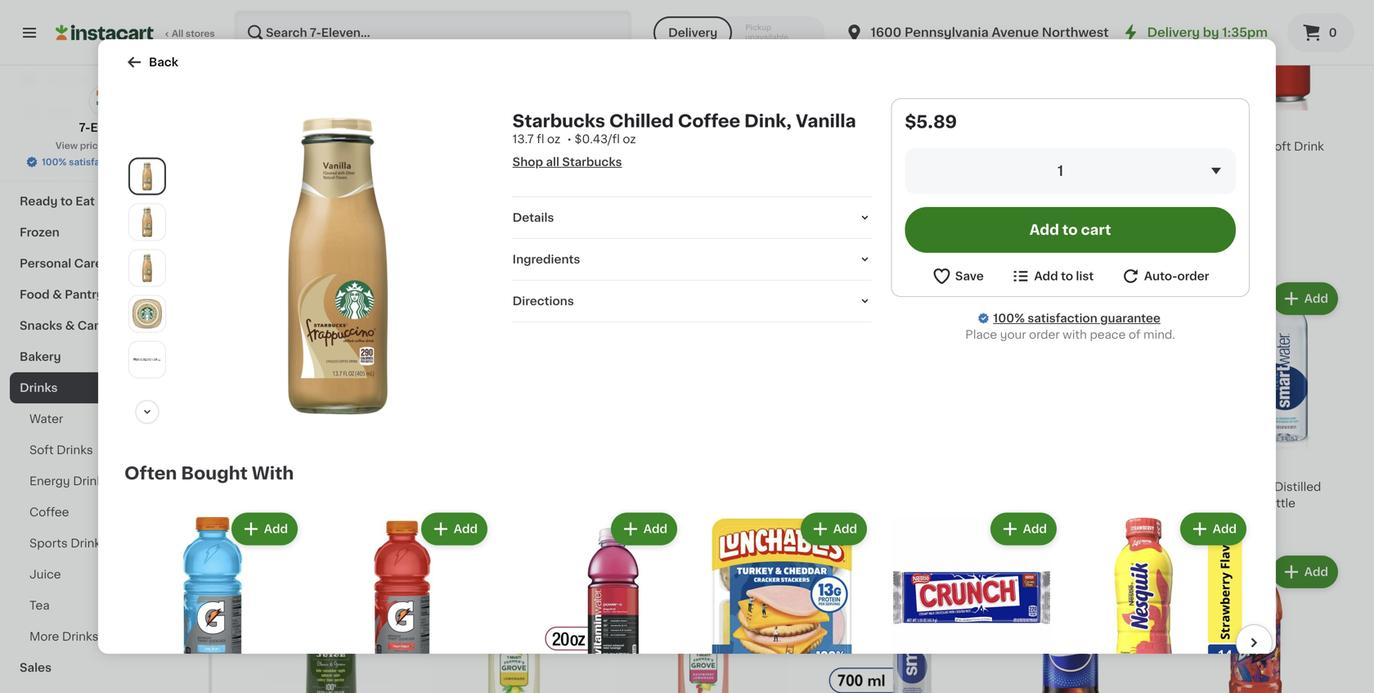 Task type: locate. For each thing, give the bounding box(es) containing it.
1 horizontal spatial guarantee
[[1101, 313, 1161, 324]]

sponsored badge image
[[245, 252, 295, 262], [800, 526, 850, 535], [985, 526, 1035, 535], [1170, 526, 1220, 535]]

1 horizontal spatial dink,
[[745, 113, 792, 130]]

0 horizontal spatial delivery
[[669, 27, 718, 38]]

premium
[[1170, 498, 1222, 509]]

satisfaction
[[69, 158, 124, 167], [1028, 313, 1098, 324]]

$ inside the $ 5 89
[[619, 120, 625, 129]]

sports drinks
[[29, 538, 107, 549]]

see eligible items
[[279, 228, 384, 240]]

1 vertical spatial guarantee
[[1101, 313, 1161, 324]]

& right food
[[52, 289, 62, 300]]

100% satisfaction guarantee button
[[25, 152, 183, 169]]

sparkling for watermelon,
[[846, 481, 899, 493]]

lemon
[[985, 498, 1025, 509]]

1 vertical spatial vanilla
[[647, 157, 684, 169]]

1 vertical spatial &
[[65, 320, 75, 331]]

1 horizontal spatial drink
[[919, 498, 949, 509]]

to left list
[[1061, 270, 1074, 282]]

2 horizontal spatial $
[[804, 120, 810, 129]]

water inside "smartwater vapor distilled premium water bottle 1.5 l"
[[1224, 498, 1258, 509]]

energy down 'soft drinks'
[[29, 475, 70, 487]]

pricing
[[80, 141, 112, 150]]

$4.99 element
[[245, 117, 417, 138]]

100% satisfaction guarantee down view pricing policy link
[[42, 158, 173, 167]]

sparkling inside "celsius sparkling fantasy vibe, energy drink"
[[476, 141, 529, 152]]

starbucks
[[513, 113, 606, 130], [615, 141, 673, 152]]

fl for prime
[[1006, 513, 1012, 522]]

0 vertical spatial soft
[[1267, 141, 1292, 152]]

7-
[[79, 122, 90, 133]]

celsius up watermelon,
[[800, 481, 843, 493]]

0 vertical spatial sparkling
[[476, 141, 529, 152]]

drinks down soft drinks link
[[73, 475, 109, 487]]

energy
[[462, 157, 502, 169], [29, 475, 70, 487], [876, 498, 916, 509]]

to
[[60, 196, 73, 207], [1063, 223, 1078, 237], [1061, 270, 1074, 282]]

2 horizontal spatial water
[[1224, 498, 1258, 509]]

fl right 16.9
[[1006, 513, 1012, 522]]

order inside button
[[1178, 270, 1210, 282]]

starbucks inside starbucks chilled coffee dink, vanilla 13.7 fl oz • $0.43/fl oz
[[513, 113, 606, 130]]

0 vertical spatial guarantee
[[126, 158, 173, 167]]

care down view
[[62, 164, 90, 176]]

drink inside "celsius sparkling fantasy vibe, energy drink"
[[505, 157, 536, 169]]

energy inside "celsius sparkling fantasy vibe, energy drink"
[[462, 157, 502, 169]]

coffee inside starbucks chilled coffee dink, vanilla
[[719, 141, 759, 152]]

drinks for soft
[[57, 444, 93, 456]]

to inside button
[[1063, 223, 1078, 237]]

100% up the your
[[994, 313, 1025, 324]]

$ for 5
[[619, 120, 625, 129]]

forever
[[245, 190, 289, 201]]

0 vertical spatial 100%
[[42, 158, 67, 167]]

eligible
[[305, 228, 348, 240]]

starbucks for starbucks chilled coffee dink, vanilla
[[615, 141, 673, 152]]

starbucks
[[562, 156, 622, 168]]

sparkling for fantasy
[[476, 141, 529, 152]]

dink, left 4
[[745, 113, 792, 130]]

1 horizontal spatial 7‑eleven
[[615, 481, 664, 493]]

1 horizontal spatial delivery
[[1148, 27, 1201, 38]]

lists link
[[10, 96, 199, 128]]

shop all starbucks
[[513, 156, 622, 168]]

coffee starbucks chilled coffee dink, vanilla hero image
[[183, 111, 493, 421]]

sponsored badge image inside product group
[[245, 252, 295, 262]]

16.9
[[985, 513, 1004, 522]]

sparkling inside celsius sparkling watermelon, energy drink 12 fl oz
[[846, 481, 899, 493]]

0 vertical spatial dink,
[[745, 113, 792, 130]]

drinks link
[[10, 372, 199, 403]]

your
[[1001, 329, 1027, 340]]

guarantee down policy
[[126, 158, 173, 167]]

dink, inside starbucks chilled coffee dink, vanilla 13.7 fl oz • $0.43/fl oz
[[745, 113, 792, 130]]

drink for celsius sparkling watermelon, energy drink 12 fl oz
[[919, 498, 949, 509]]

fl right 20
[[445, 513, 451, 522]]

drinks down coffee link
[[71, 538, 107, 549]]

sports drinks link
[[10, 528, 199, 559]]

drinks for sports
[[71, 538, 107, 549]]

7‑eleven up lemonade
[[615, 481, 664, 493]]

sponsored badge image for 12 fl oz
[[800, 526, 850, 535]]

to inside button
[[1061, 270, 1074, 282]]

100% satisfaction guarantee inside 100% satisfaction guarantee button
[[42, 158, 173, 167]]

bought
[[181, 465, 248, 482]]

care inside personal care link
[[74, 258, 102, 269]]

1 vertical spatial satisfaction
[[1028, 313, 1098, 324]]

1 horizontal spatial energy
[[462, 157, 502, 169]]

to for list
[[1061, 270, 1074, 282]]

0 horizontal spatial guarantee
[[126, 158, 173, 167]]

1 horizontal spatial $
[[619, 120, 625, 129]]

fl right "12"
[[812, 513, 818, 522]]

1600 pennsylvania avenue northwest button
[[845, 10, 1109, 56]]

care up pantry
[[74, 258, 102, 269]]

add button inside product group
[[349, 284, 412, 313]]

1 vertical spatial to
[[1063, 223, 1078, 237]]

quencher,
[[800, 157, 860, 169]]

dink, for starbucks chilled coffee dink, vanilla
[[615, 157, 644, 169]]

sponsored badge image down see
[[245, 252, 295, 262]]

0 horizontal spatial &
[[52, 289, 62, 300]]

0 horizontal spatial 7‑eleven
[[245, 481, 294, 493]]

add inside add to list button
[[1035, 270, 1059, 282]]

fl right 52
[[629, 513, 635, 522]]

cola
[[1206, 141, 1232, 152]]

7‑eleven water, purified
[[985, 141, 1121, 152]]

satisfaction inside 100% satisfaction guarantee link
[[1028, 313, 1098, 324]]

order
[[1178, 270, 1210, 282], [1030, 329, 1060, 340]]

0 vertical spatial to
[[60, 196, 73, 207]]

$4.09 element
[[430, 117, 602, 138]]

0 horizontal spatial soft
[[29, 444, 54, 456]]

2 horizontal spatial energy
[[876, 498, 916, 509]]

fl
[[537, 133, 545, 145], [445, 513, 451, 522], [629, 513, 635, 522], [812, 513, 818, 522], [1006, 513, 1012, 522]]

delivery by 1:35pm link
[[1122, 23, 1268, 43]]

& left candy
[[65, 320, 75, 331]]

recipes link
[[10, 63, 199, 96]]

0 horizontal spatial water
[[29, 413, 63, 425]]

39
[[267, 460, 280, 469]]

soft inside button
[[1267, 141, 1292, 152]]

fl inside prime hydration drink, lemon lime 16.9 fl oz
[[1006, 513, 1012, 522]]

2 vertical spatial coffee
[[29, 507, 69, 518]]

sponsored badge image down "12"
[[800, 526, 850, 535]]

1 vertical spatial chilled
[[676, 141, 716, 152]]

vanilla down starbucks chilled coffee dink, vanilla 13.7 fl oz • $0.43/fl oz
[[647, 157, 684, 169]]

sparkling
[[476, 141, 529, 152], [846, 481, 899, 493]]

& for snacks
[[65, 320, 75, 331]]

fl inside starbucks chilled coffee dink, vanilla 13.7 fl oz • $0.43/fl oz
[[537, 133, 545, 145]]

0 horizontal spatial starbucks
[[513, 113, 606, 130]]

dink, inside starbucks chilled coffee dink, vanilla
[[615, 157, 644, 169]]

drinks for energy
[[73, 475, 109, 487]]

2 vertical spatial to
[[1061, 270, 1074, 282]]

water inside vitaminwater vitaminwater power-c dragonfruit water 20 fl oz
[[552, 498, 586, 509]]

celsius up vibe,
[[430, 141, 473, 152]]

of
[[1129, 329, 1141, 340]]

starbucks inside starbucks chilled coffee dink, vanilla
[[615, 141, 673, 152]]

water down vapor
[[1224, 498, 1258, 509]]

0 vertical spatial care
[[62, 164, 90, 176]]

1 horizontal spatial sparkling
[[846, 481, 899, 493]]

2 horizontal spatial 7‑eleven
[[985, 141, 1034, 152]]

fl for starbucks
[[537, 133, 545, 145]]

1 vertical spatial starbucks
[[615, 141, 673, 152]]

fl inside 7‑eleven farmer's grove lemonade 52 fl oz
[[629, 513, 635, 522]]

0 horizontal spatial vanilla
[[647, 157, 684, 169]]

more drinks
[[29, 631, 99, 642]]

energy inside celsius sparkling watermelon, energy drink 12 fl oz
[[876, 498, 916, 509]]

0 vertical spatial satisfaction
[[69, 158, 124, 167]]

0 vertical spatial celsius
[[430, 141, 473, 152]]

satisfaction down pricing
[[69, 158, 124, 167]]

watermelon,
[[800, 498, 873, 509]]

all stores
[[172, 29, 215, 38]]

smartwater
[[1170, 481, 1236, 493]]

cart
[[1081, 223, 1112, 237]]

care inside health care link
[[62, 164, 90, 176]]

drinks down bakery
[[20, 382, 58, 394]]

0 vertical spatial vanilla
[[796, 113, 857, 130]]

0 vertical spatial drink
[[1295, 141, 1325, 152]]

0 horizontal spatial sparkling
[[476, 141, 529, 152]]

personal care link
[[10, 248, 199, 279]]

100%
[[42, 158, 67, 167], [994, 313, 1025, 324]]

superdrink,
[[328, 157, 395, 169]]

energy right watermelon,
[[876, 498, 916, 509]]

drink down $3.49 element
[[1295, 141, 1325, 152]]

coca-
[[1170, 141, 1206, 152]]

0 horizontal spatial 100% satisfaction guarantee
[[42, 158, 173, 167]]

1 vertical spatial sparkling
[[846, 481, 899, 493]]

0 horizontal spatial $
[[249, 460, 255, 469]]

delivery by 1:35pm
[[1148, 27, 1268, 38]]

pennsylvania
[[905, 27, 989, 38]]

1 vertical spatial 100% satisfaction guarantee
[[994, 313, 1161, 324]]

delivery for delivery by 1:35pm
[[1148, 27, 1201, 38]]

1 horizontal spatial starbucks
[[615, 141, 673, 152]]

drink left the lemon
[[919, 498, 949, 509]]

starbucks up •
[[513, 113, 606, 130]]

$3.49 element
[[1170, 117, 1342, 138]]

sponsored badge image down 'l'
[[1170, 526, 1220, 535]]

ready to eat
[[20, 196, 95, 207]]

guarantee up of on the top of page
[[1101, 313, 1161, 324]]

view pricing policy
[[56, 141, 143, 150]]

$ left 19 on the top of page
[[804, 120, 810, 129]]

oz right $0.43/fl at the left top of page
[[623, 133, 636, 145]]

sparkling up watermelon,
[[846, 481, 899, 493]]

to left cart
[[1063, 223, 1078, 237]]

$ left 39
[[249, 460, 255, 469]]

0 vertical spatial chilled
[[610, 113, 674, 130]]

$ 2 39
[[249, 459, 280, 477]]

vanilla up the gatorade on the right top of page
[[796, 113, 857, 130]]

celsius inside celsius sparkling watermelon, energy drink 12 fl oz
[[800, 481, 843, 493]]

chilled inside starbucks chilled coffee dink, vanilla 13.7 fl oz • $0.43/fl oz
[[610, 113, 674, 130]]

delivery for delivery
[[669, 27, 718, 38]]

1 vertical spatial coffee
[[719, 141, 759, 152]]

7‑eleven inside button
[[985, 141, 1034, 152]]

vitaminwater
[[430, 481, 504, 493]]

vanilla inside starbucks chilled coffee dink, vanilla
[[647, 157, 684, 169]]

oz inside 7‑eleven farmer's grove lemonade 52 fl oz
[[638, 513, 648, 522]]

oz down power-
[[453, 513, 464, 522]]

all stores link
[[56, 10, 216, 56]]

fl for celsius
[[812, 513, 818, 522]]

$ 5 89
[[619, 119, 650, 136]]

0 vertical spatial energy
[[462, 157, 502, 169]]

vanilla inside starbucks chilled coffee dink, vanilla 13.7 fl oz • $0.43/fl oz
[[796, 113, 857, 130]]

vanilla for starbucks chilled coffee dink, vanilla
[[647, 157, 684, 169]]

place
[[966, 329, 998, 340]]

oz left •
[[547, 133, 561, 145]]

instacart logo image
[[56, 23, 154, 43]]

satisfaction up place your order with peace of mind. on the top right of page
[[1028, 313, 1098, 324]]

1 horizontal spatial soft
[[1267, 141, 1292, 152]]

1 horizontal spatial &
[[65, 320, 75, 331]]

sponsored badge image down 16.9
[[985, 526, 1035, 535]]

& inside 'link'
[[65, 320, 75, 331]]

0 vertical spatial &
[[52, 289, 62, 300]]

7-eleven link
[[79, 85, 130, 136]]

celsius
[[430, 141, 473, 152], [800, 481, 843, 493]]

0 horizontal spatial satisfaction
[[69, 158, 124, 167]]

7‑eleven left water,
[[985, 141, 1034, 152]]

dragonfruit
[[483, 498, 549, 509]]

0 vertical spatial starbucks
[[513, 113, 606, 130]]

7‑eleven for 7‑eleven diet coke
[[245, 481, 294, 493]]

0 vertical spatial coffee
[[678, 113, 741, 130]]

0 vertical spatial 100% satisfaction guarantee
[[42, 158, 173, 167]]

details
[[513, 212, 554, 223]]

sales link
[[10, 652, 199, 683]]

1 horizontal spatial chilled
[[676, 141, 716, 152]]

drinks for more
[[62, 631, 99, 642]]

2 vertical spatial energy
[[876, 498, 916, 509]]

water up 'soft drinks'
[[29, 413, 63, 425]]

delivery inside button
[[669, 27, 718, 38]]

$ left the 89
[[619, 120, 625, 129]]

drink inside celsius sparkling watermelon, energy drink 12 fl oz
[[919, 498, 949, 509]]

pantry
[[65, 289, 104, 300]]

add inside add button
[[380, 293, 404, 304]]

1 vertical spatial drink
[[505, 157, 536, 169]]

freeze
[[907, 157, 945, 169]]

items
[[350, 228, 384, 240]]

1 horizontal spatial water
[[552, 498, 586, 509]]

None search field
[[234, 10, 633, 56]]

drink down 13.7
[[505, 157, 536, 169]]

soft right soda
[[1267, 141, 1292, 152]]

fl right 13.7
[[537, 133, 545, 145]]

drinks right more
[[62, 631, 99, 642]]

starbucks down the $ 5 89 at the left
[[615, 141, 673, 152]]

100% down view
[[42, 158, 67, 167]]

0 horizontal spatial 100%
[[42, 158, 67, 167]]

4
[[810, 119, 822, 136]]

vitaminwater
[[507, 481, 582, 493]]

0 horizontal spatial dink,
[[615, 157, 644, 169]]

89
[[638, 120, 650, 129]]

stores
[[186, 29, 215, 38]]

1 vertical spatial 100%
[[994, 313, 1025, 324]]

1 horizontal spatial 100%
[[994, 313, 1025, 324]]

0 horizontal spatial chilled
[[610, 113, 674, 130]]

health care
[[20, 164, 90, 176]]

oz down lemonade
[[638, 513, 648, 522]]

any
[[271, 143, 288, 152]]

1 horizontal spatial order
[[1178, 270, 1210, 282]]

soft up energy drinks
[[29, 444, 54, 456]]

personal care
[[20, 258, 102, 269]]

celsius inside "celsius sparkling fantasy vibe, energy drink"
[[430, 141, 473, 152]]

oz down the lemon
[[1015, 513, 1025, 522]]

item carousel region
[[101, 503, 1273, 693]]

enlarge coffee starbucks chilled coffee dink, vanilla ingredients (opens in a new tab) image
[[133, 345, 162, 374]]

1 vertical spatial order
[[1030, 329, 1060, 340]]

$ inside $ 4 19
[[804, 120, 810, 129]]

list
[[1077, 270, 1094, 282]]

drinks up energy drinks
[[57, 444, 93, 456]]

care
[[62, 164, 90, 176], [74, 258, 102, 269]]

product group
[[245, 0, 417, 266], [430, 0, 602, 199], [245, 279, 417, 508], [430, 279, 602, 525], [800, 279, 972, 539], [985, 279, 1157, 539], [1170, 279, 1342, 539], [124, 509, 301, 693], [314, 509, 491, 693], [504, 509, 681, 693], [694, 509, 871, 693], [884, 509, 1061, 693], [1074, 509, 1250, 693], [245, 552, 417, 693], [430, 552, 602, 693], [615, 552, 787, 693], [800, 552, 972, 693], [985, 552, 1157, 693], [1170, 552, 1342, 693]]

$ inside $ 2 39
[[249, 460, 255, 469]]

coffee inside starbucks chilled coffee dink, vanilla 13.7 fl oz • $0.43/fl oz
[[678, 113, 741, 130]]

dink, down 5
[[615, 157, 644, 169]]

fl inside celsius sparkling watermelon, energy drink 12 fl oz
[[812, 513, 818, 522]]

auto-order button
[[1121, 266, 1210, 286]]

delivery
[[1148, 27, 1201, 38], [669, 27, 718, 38]]

sparkling down "$4.09" element in the top left of the page
[[476, 141, 529, 152]]

2 horizontal spatial drink
[[1295, 141, 1325, 152]]

100% inside button
[[42, 158, 67, 167]]

oz down watermelon,
[[820, 513, 831, 522]]

0 vertical spatial order
[[1178, 270, 1210, 282]]

1 vertical spatial dink,
[[615, 157, 644, 169]]

1 vertical spatial celsius
[[800, 481, 843, 493]]

1:35pm
[[1223, 27, 1268, 38]]

chilled inside starbucks chilled coffee dink, vanilla
[[676, 141, 716, 152]]

water down vitaminwater
[[552, 498, 586, 509]]

1 horizontal spatial celsius
[[800, 481, 843, 493]]

0 horizontal spatial drink
[[505, 157, 536, 169]]

energy right vibe,
[[462, 157, 502, 169]]

1 horizontal spatial vanilla
[[796, 113, 857, 130]]

1 horizontal spatial satisfaction
[[1028, 313, 1098, 324]]

7‑eleven inside 7‑eleven farmer's grove lemonade 52 fl oz
[[615, 481, 664, 493]]

100% satisfaction guarantee up with
[[994, 313, 1161, 324]]

soft drinks link
[[10, 435, 199, 466]]

smartwater vapor distilled premium water bottle 1.5 l
[[1170, 481, 1322, 522]]

vapor
[[1239, 481, 1272, 493]]

soft drinks
[[29, 444, 93, 456]]

7‑eleven down $ 2 39
[[245, 481, 294, 493]]

enlarge coffee starbucks chilled coffee dink, vanilla angle_top (opens in a new tab) image
[[133, 299, 162, 328]]

2 vertical spatial drink
[[919, 498, 949, 509]]

0 horizontal spatial celsius
[[430, 141, 473, 152]]

fantasy
[[532, 141, 577, 152]]

save
[[956, 270, 984, 282]]

0 horizontal spatial energy
[[29, 475, 70, 487]]

policy
[[115, 141, 143, 150]]

1 vertical spatial care
[[74, 258, 102, 269]]

to left eat
[[60, 196, 73, 207]]



Task type: vqa. For each thing, say whether or not it's contained in the screenshot.
VIEW ALL (20+) at the right of page
no



Task type: describe. For each thing, give the bounding box(es) containing it.
save button
[[932, 266, 984, 286]]

7‑eleven water, purified button
[[985, 0, 1157, 168]]

bottle
[[1261, 498, 1296, 509]]

satisfaction inside 100% satisfaction guarantee button
[[69, 158, 124, 167]]

purified
[[1076, 141, 1121, 152]]

l
[[1185, 513, 1190, 522]]

health care link
[[10, 155, 199, 186]]

to for eat
[[60, 196, 73, 207]]

directions button
[[513, 293, 872, 309]]

oz inside prime hydration drink, lemon lime 16.9 fl oz
[[1015, 513, 1025, 522]]

guarantee inside button
[[126, 158, 173, 167]]

lime
[[1028, 498, 1056, 509]]

oz inside celsius sparkling watermelon, energy drink 12 fl oz
[[820, 513, 831, 522]]

sponsored badge image for 16.9 fl oz
[[985, 526, 1035, 535]]

2
[[255, 459, 266, 477]]

product group containing celsius sparkling fantasy vibe, energy drink
[[430, 0, 602, 199]]

prime hydration drink, lemon lime 16.9 fl oz
[[985, 481, 1115, 522]]

water,
[[1037, 141, 1073, 152]]

add to cart
[[1030, 223, 1112, 237]]

water inside water link
[[29, 413, 63, 425]]

diet
[[297, 481, 321, 493]]

bakery link
[[10, 341, 199, 372]]

ready
[[20, 196, 58, 207]]

52
[[615, 513, 627, 522]]

1 vertical spatial soft
[[29, 444, 54, 456]]

7‑eleven for 7‑eleven water, purified
[[985, 141, 1034, 152]]

$5.89
[[905, 113, 957, 131]]

back
[[149, 56, 178, 68]]

0 horizontal spatial order
[[1030, 329, 1060, 340]]

c
[[471, 498, 481, 509]]

energy drinks link
[[10, 466, 199, 497]]

shop
[[513, 156, 543, 168]]

bodyarmor
[[245, 157, 325, 169]]

coffee link
[[10, 497, 199, 528]]

vitaminwater vitaminwater power-c dragonfruit water 20 fl oz
[[430, 481, 586, 522]]

1 vertical spatial energy
[[29, 475, 70, 487]]

coffee for starbucks chilled coffee dink, vanilla 13.7 fl oz • $0.43/fl oz
[[678, 113, 741, 130]]

lists
[[46, 106, 74, 118]]

tea
[[29, 600, 50, 611]]

food & pantry link
[[10, 279, 199, 310]]

starbucks for starbucks chilled coffee dink, vanilla 13.7 fl oz • $0.43/fl oz
[[513, 113, 606, 130]]

celsius for celsius sparkling fantasy vibe, energy drink
[[430, 141, 473, 152]]

prime
[[985, 481, 1019, 493]]

dink, for starbucks chilled coffee dink, vanilla 13.7 fl oz • $0.43/fl oz
[[745, 113, 792, 130]]

view
[[56, 141, 78, 150]]

mamba
[[353, 173, 396, 185]]

product group containing bodyarmor superdrink, strawberry grape, mamba forever
[[245, 0, 417, 266]]

celsius sparkling watermelon, energy drink 12 fl oz
[[800, 481, 949, 522]]

care for health care
[[62, 164, 90, 176]]

enlarge coffee starbucks chilled coffee dink, vanilla angle_right (opens in a new tab) image
[[133, 207, 162, 237]]

vibe,
[[430, 157, 459, 169]]

frozen
[[20, 227, 60, 238]]

20
[[430, 513, 442, 522]]

buy any 3, save $2
[[250, 143, 336, 152]]

7-eleven logo image
[[89, 85, 120, 116]]

fl inside vitaminwater vitaminwater power-c dragonfruit water 20 fl oz
[[445, 513, 451, 522]]

coffee for starbucks chilled coffee dink, vanilla
[[719, 141, 759, 152]]

1.5
[[1170, 513, 1183, 522]]

$ for 2
[[249, 460, 255, 469]]

distilled
[[1275, 481, 1322, 493]]

enlarge coffee starbucks chilled coffee dink, vanilla hero (opens in a new tab) image
[[133, 161, 162, 191]]

ready to eat link
[[10, 186, 199, 217]]

starbucks chilled coffee dink, vanilla 13.7 fl oz • $0.43/fl oz
[[513, 113, 857, 145]]

often
[[124, 465, 177, 482]]

$2
[[325, 143, 336, 152]]

add inside add to cart button
[[1030, 223, 1060, 237]]

enlarge coffee starbucks chilled coffee dink, vanilla angle_back (opens in a new tab) image
[[133, 253, 162, 283]]

celsius for celsius sparkling watermelon, energy drink 12 fl oz
[[800, 481, 843, 493]]

1
[[1058, 164, 1064, 178]]

avenue
[[992, 27, 1039, 38]]

product group containing 2
[[245, 279, 417, 508]]

sponsored badge image for smartwater vapor distilled premium water bottle
[[1170, 526, 1220, 535]]

drink for coca-cola soda soft drink
[[1295, 141, 1325, 152]]

add to list button
[[1011, 266, 1094, 286]]

$5.39 element
[[1170, 457, 1342, 479]]

ingredients
[[513, 254, 580, 265]]

food
[[20, 289, 50, 300]]

1 horizontal spatial 100% satisfaction guarantee
[[994, 313, 1161, 324]]

1 field
[[905, 148, 1236, 194]]

7-eleven
[[79, 122, 130, 133]]

to for cart
[[1063, 223, 1078, 237]]

add to list
[[1035, 270, 1094, 282]]

with
[[1063, 329, 1087, 340]]

personal
[[20, 258, 71, 269]]

northwest
[[1042, 27, 1109, 38]]

chilled for starbucks chilled coffee dink, vanilla
[[676, 141, 716, 152]]

vanilla for starbucks chilled coffee dink, vanilla 13.7 fl oz • $0.43/fl oz
[[796, 113, 857, 130]]

chilled for starbucks chilled coffee dink, vanilla 13.7 fl oz • $0.43/fl oz
[[610, 113, 674, 130]]

•
[[567, 133, 572, 145]]

bakery
[[20, 351, 61, 363]]

$ for 4
[[804, 120, 810, 129]]

lemonade
[[615, 498, 677, 509]]

auto-
[[1145, 270, 1178, 282]]

see
[[279, 228, 302, 240]]

strawberry
[[245, 173, 309, 185]]

candy
[[78, 320, 117, 331]]

eleven
[[90, 122, 130, 133]]

$0.43/fl
[[575, 133, 620, 145]]

sports
[[29, 538, 68, 549]]

& for food
[[52, 289, 62, 300]]

grove
[[720, 481, 754, 493]]

100% satisfaction guarantee link
[[994, 310, 1161, 327]]

tea link
[[10, 590, 199, 621]]

snacks
[[20, 320, 62, 331]]

5
[[625, 119, 636, 136]]

snacks & candy
[[20, 320, 117, 331]]

bodyarmor superdrink, strawberry grape, mamba forever
[[245, 157, 396, 201]]

coca-cola soda soft drink button
[[1170, 0, 1342, 168]]

service type group
[[654, 16, 825, 49]]

care for personal care
[[74, 258, 102, 269]]

water link
[[10, 403, 199, 435]]

place your order with peace of mind.
[[966, 329, 1176, 340]]

health
[[20, 164, 59, 176]]

oz inside vitaminwater vitaminwater power-c dragonfruit water 20 fl oz
[[453, 513, 464, 522]]

eat
[[76, 196, 95, 207]]

more
[[29, 631, 59, 642]]

19
[[823, 120, 834, 129]]

snacks & candy link
[[10, 310, 199, 341]]

often bought with
[[124, 465, 294, 482]]



